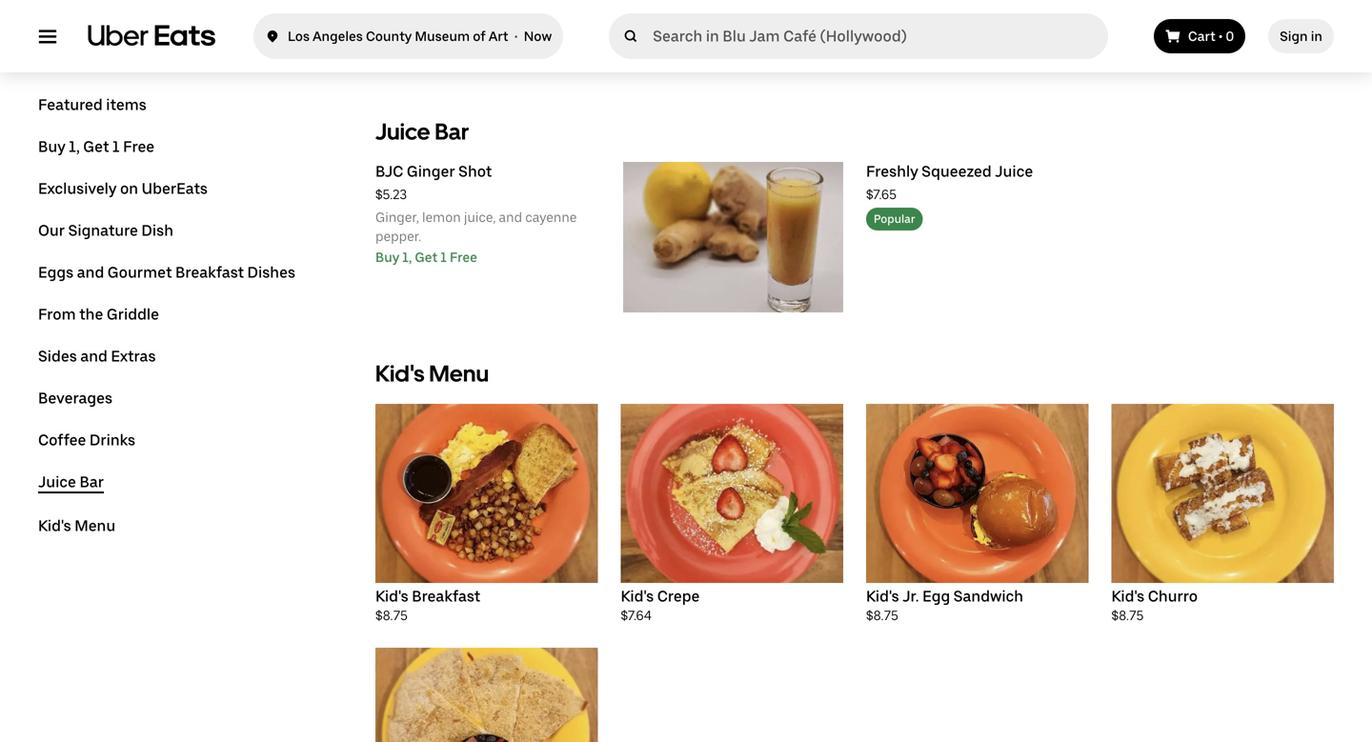 Task type: locate. For each thing, give the bounding box(es) containing it.
crepe
[[657, 588, 700, 606]]

free inside button
[[123, 138, 155, 156]]

ginger
[[407, 163, 455, 181]]

juice inside button
[[38, 473, 76, 491]]

1 vertical spatial breakfast
[[412, 588, 481, 606]]

of
[[473, 28, 486, 44]]

menu
[[429, 360, 489, 387], [75, 517, 116, 535]]

1 vertical spatial juice bar
[[38, 473, 104, 491]]

los
[[288, 28, 310, 44]]

0 horizontal spatial •
[[514, 28, 518, 44]]

buy down pepper.
[[376, 249, 400, 265]]

extras
[[111, 347, 156, 366]]

1 • from the left
[[514, 28, 518, 44]]

0 vertical spatial and
[[499, 209, 522, 225]]

$8.75 inside the kid's breakfast $8.75
[[376, 608, 408, 624]]

jr.
[[903, 588, 919, 606]]

0 horizontal spatial breakfast
[[175, 264, 244, 282]]

and
[[499, 209, 522, 225], [77, 264, 104, 282], [80, 347, 108, 366]]

0 vertical spatial juice bar
[[376, 118, 469, 145]]

kid's crepe $7.64
[[621, 588, 700, 624]]

1 horizontal spatial 1
[[441, 249, 447, 265]]

buy 1, get 1 free
[[38, 138, 155, 156]]

1 vertical spatial bar
[[80, 473, 104, 491]]

1 vertical spatial 1
[[441, 249, 447, 265]]

buy
[[38, 138, 66, 156], [376, 249, 400, 265]]

get down pepper.
[[415, 249, 438, 265]]

0 horizontal spatial juice
[[38, 473, 76, 491]]

and right the juice,
[[499, 209, 522, 225]]

ginger,
[[376, 209, 419, 225]]

free up on
[[123, 138, 155, 156]]

juice down coffee
[[38, 473, 76, 491]]

kid's inside kid's crepe $7.64
[[621, 588, 654, 606]]

exclusively
[[38, 180, 117, 198]]

1 horizontal spatial $8.75
[[866, 608, 899, 624]]

0 horizontal spatial get
[[83, 138, 109, 156]]

1 vertical spatial 1,
[[402, 249, 412, 265]]

juice bar
[[376, 118, 469, 145], [38, 473, 104, 491]]

art
[[489, 28, 508, 44]]

1 horizontal spatial menu
[[429, 360, 489, 387]]

0 horizontal spatial $8.75
[[376, 608, 408, 624]]

shot
[[459, 163, 492, 181]]

1
[[112, 138, 120, 156], [441, 249, 447, 265]]

0 horizontal spatial 1
[[112, 138, 120, 156]]

0 vertical spatial juice
[[376, 118, 430, 145]]

cayenne
[[525, 209, 577, 225]]

$8.75
[[376, 608, 408, 624], [866, 608, 899, 624], [1112, 608, 1144, 624]]

1, up 'exclusively' on the top
[[69, 138, 80, 156]]

$5.23
[[376, 186, 407, 203]]

and right sides
[[80, 347, 108, 366]]

kid's menu
[[376, 360, 489, 387], [38, 517, 116, 535]]

0 vertical spatial 1,
[[69, 138, 80, 156]]

kid's for kid's jr. egg sandwich
[[866, 588, 899, 606]]

kid's
[[376, 360, 425, 387], [38, 517, 71, 535], [376, 588, 409, 606], [621, 588, 654, 606], [866, 588, 899, 606], [1112, 588, 1145, 606]]

0 horizontal spatial 1,
[[69, 138, 80, 156]]

0 vertical spatial bar
[[435, 118, 469, 145]]

1 horizontal spatial get
[[415, 249, 438, 265]]

lemon
[[422, 209, 461, 225]]

$8.75 inside kid's churro $8.75
[[1112, 608, 1144, 624]]

kid's inside kid's jr. egg sandwich $8.75
[[866, 588, 899, 606]]

1, down pepper.
[[402, 249, 412, 265]]

get inside button
[[83, 138, 109, 156]]

breakfast inside button
[[175, 264, 244, 282]]

kid's inside button
[[38, 517, 71, 535]]

juice bar down coffee
[[38, 473, 104, 491]]

$7.65
[[866, 186, 897, 203]]

1 vertical spatial buy
[[376, 249, 400, 265]]

exclusively on ubereats
[[38, 180, 208, 198]]

eggs and gourmet breakfast dishes
[[38, 264, 296, 282]]

get
[[83, 138, 109, 156], [415, 249, 438, 265]]

breakfast
[[175, 264, 244, 282], [412, 588, 481, 606]]

juice
[[376, 118, 430, 145], [995, 163, 1033, 181], [38, 473, 76, 491]]

1 vertical spatial free
[[450, 249, 477, 265]]

egg
[[923, 588, 950, 606]]

bar down coffee drinks
[[80, 473, 104, 491]]

our signature dish
[[38, 222, 173, 240]]

kid's for kid's crepe
[[621, 588, 654, 606]]

coffee drinks button
[[38, 431, 135, 450]]

bjc ginger shot $5.23 ginger, lemon juice, and cayenne pepper. buy 1, get 1 free
[[376, 163, 577, 265]]

1 vertical spatial menu
[[75, 517, 116, 535]]

0 horizontal spatial bar
[[80, 473, 104, 491]]

0 vertical spatial popular
[[383, 44, 425, 58]]

kid's inside kid's churro $8.75
[[1112, 588, 1145, 606]]

bar
[[435, 118, 469, 145], [80, 473, 104, 491]]

exclusively on ubereats button
[[38, 179, 208, 198]]

1 horizontal spatial 1,
[[402, 249, 412, 265]]

juice bar up ginger
[[376, 118, 469, 145]]

1,
[[69, 138, 80, 156], [402, 249, 412, 265]]

1 horizontal spatial •
[[1219, 28, 1223, 44]]

buy down "featured"
[[38, 138, 66, 156]]

juice bar button
[[38, 473, 104, 494]]

0 vertical spatial get
[[83, 138, 109, 156]]

free
[[123, 138, 155, 156], [450, 249, 477, 265]]

county
[[366, 28, 412, 44]]

0 horizontal spatial free
[[123, 138, 155, 156]]

pepper.
[[376, 228, 421, 245]]

$8.75 inside kid's jr. egg sandwich $8.75
[[866, 608, 899, 624]]

get down featured items
[[83, 138, 109, 156]]

and inside the eggs and gourmet breakfast dishes button
[[77, 264, 104, 282]]

2 horizontal spatial $8.75
[[1112, 608, 1144, 624]]

buy 1, get 1 free button
[[38, 137, 155, 156]]

1 horizontal spatial free
[[450, 249, 477, 265]]

bjc
[[376, 163, 404, 181]]

drinks
[[89, 431, 135, 449]]

popular
[[383, 44, 425, 58], [874, 212, 916, 226]]

free down the juice,
[[450, 249, 477, 265]]

$7.64
[[621, 608, 652, 624]]

3 $8.75 from the left
[[1112, 608, 1144, 624]]

$6.54
[[376, 19, 408, 35]]

in
[[1311, 28, 1323, 44]]

and right the eggs
[[77, 264, 104, 282]]

1 vertical spatial juice
[[995, 163, 1033, 181]]

1 $8.75 from the left
[[376, 608, 408, 624]]

0 horizontal spatial buy
[[38, 138, 66, 156]]

1 vertical spatial get
[[415, 249, 438, 265]]

1 vertical spatial popular
[[874, 212, 916, 226]]

ubereats
[[142, 180, 208, 198]]

dish
[[141, 222, 173, 240]]

0 horizontal spatial menu
[[75, 517, 116, 535]]

1 horizontal spatial popular
[[874, 212, 916, 226]]

kid's inside the kid's breakfast $8.75
[[376, 588, 409, 606]]

2 horizontal spatial juice
[[995, 163, 1033, 181]]

beverages button
[[38, 389, 113, 408]]

juice,
[[464, 209, 496, 225]]

2 vertical spatial and
[[80, 347, 108, 366]]

•
[[514, 28, 518, 44], [1219, 28, 1223, 44]]

juice right squeezed
[[995, 163, 1033, 181]]

bar up ginger
[[435, 118, 469, 145]]

1 vertical spatial and
[[77, 264, 104, 282]]

popular down the $7.65
[[874, 212, 916, 226]]

$8.75 for kid's churro
[[1112, 608, 1144, 624]]

bar inside button
[[80, 473, 104, 491]]

and inside 'sides and extras' button
[[80, 347, 108, 366]]

kid's for kid's breakfast
[[376, 588, 409, 606]]

navigation
[[38, 95, 330, 559]]

1 horizontal spatial buy
[[376, 249, 400, 265]]

1 down lemon at the top
[[441, 249, 447, 265]]

0 vertical spatial breakfast
[[175, 264, 244, 282]]

1 horizontal spatial kid's menu
[[376, 360, 489, 387]]

1 vertical spatial kid's menu
[[38, 517, 116, 535]]

2 vertical spatial juice
[[38, 473, 76, 491]]

1 horizontal spatial breakfast
[[412, 588, 481, 606]]

juice up bjc
[[376, 118, 430, 145]]

museum
[[415, 28, 470, 44]]

sandwich
[[954, 588, 1024, 606]]

items
[[106, 96, 147, 114]]

0 horizontal spatial popular
[[383, 44, 425, 58]]

0 vertical spatial buy
[[38, 138, 66, 156]]

• left 0
[[1219, 28, 1223, 44]]

2 $8.75 from the left
[[866, 608, 899, 624]]

squeezed
[[922, 163, 992, 181]]

1 horizontal spatial juice bar
[[376, 118, 469, 145]]

uber eats home image
[[88, 25, 215, 48]]

1 up exclusively on ubereats
[[112, 138, 120, 156]]

• right art
[[514, 28, 518, 44]]

now
[[524, 28, 552, 44]]

buy inside bjc ginger shot $5.23 ginger, lemon juice, and cayenne pepper. buy 1, get 1 free
[[376, 249, 400, 265]]

popular inside $6.54 popular
[[383, 44, 425, 58]]

0 vertical spatial 1
[[112, 138, 120, 156]]

main navigation menu image
[[38, 27, 57, 46]]

popular down the county
[[383, 44, 425, 58]]

0 vertical spatial free
[[123, 138, 155, 156]]

deliver to image
[[265, 25, 280, 48]]



Task type: describe. For each thing, give the bounding box(es) containing it.
from the griddle button
[[38, 305, 159, 324]]

sides
[[38, 347, 77, 366]]

1 inside bjc ginger shot $5.23 ginger, lemon juice, and cayenne pepper. buy 1, get 1 free
[[441, 249, 447, 265]]

cart
[[1188, 28, 1216, 44]]

sign in
[[1280, 28, 1323, 44]]

from the griddle
[[38, 305, 159, 324]]

freshly squeezed juice $7.65 popular
[[866, 163, 1033, 226]]

navigation containing featured items
[[38, 95, 330, 559]]

featured items
[[38, 96, 147, 114]]

coffee
[[38, 431, 86, 449]]

featured
[[38, 96, 103, 114]]

our
[[38, 222, 65, 240]]

churro
[[1148, 588, 1198, 606]]

on
[[120, 180, 138, 198]]

dishes
[[247, 264, 296, 282]]

kid's menu button
[[38, 517, 116, 536]]

angeles
[[313, 28, 363, 44]]

kid's breakfast $8.75
[[376, 588, 481, 624]]

0 horizontal spatial kid's menu
[[38, 517, 116, 535]]

our signature dish button
[[38, 221, 173, 240]]

eggs
[[38, 264, 74, 282]]

beverages
[[38, 389, 113, 407]]

1 horizontal spatial bar
[[435, 118, 469, 145]]

from
[[38, 305, 76, 324]]

sign
[[1280, 28, 1308, 44]]

and for eggs and gourmet breakfast dishes
[[77, 264, 104, 282]]

1 horizontal spatial juice
[[376, 118, 430, 145]]

kid's jr. egg sandwich $8.75
[[866, 588, 1024, 624]]

1, inside button
[[69, 138, 80, 156]]

coffee drinks
[[38, 431, 135, 449]]

popular inside freshly squeezed juice $7.65 popular
[[874, 212, 916, 226]]

1 inside button
[[112, 138, 120, 156]]

juice inside freshly squeezed juice $7.65 popular
[[995, 163, 1033, 181]]

kid's for kid's churro
[[1112, 588, 1145, 606]]

and inside bjc ginger shot $5.23 ginger, lemon juice, and cayenne pepper. buy 1, get 1 free
[[499, 209, 522, 225]]

$6.54 popular
[[376, 19, 425, 58]]

get inside bjc ginger shot $5.23 ginger, lemon juice, and cayenne pepper. buy 1, get 1 free
[[415, 249, 438, 265]]

eggs and gourmet breakfast dishes button
[[38, 263, 296, 282]]

buy inside button
[[38, 138, 66, 156]]

freshly
[[866, 163, 919, 181]]

kid's churro $8.75
[[1112, 588, 1198, 624]]

2 • from the left
[[1219, 28, 1223, 44]]

0 vertical spatial kid's menu
[[376, 360, 489, 387]]

Search in Blu Jam Café (Hollywood) text field
[[653, 27, 1101, 46]]

griddle
[[107, 305, 159, 324]]

gourmet
[[108, 264, 172, 282]]

the
[[79, 305, 103, 324]]

cart • 0
[[1188, 28, 1235, 44]]

0
[[1226, 28, 1235, 44]]

los angeles county museum of art • now
[[288, 28, 552, 44]]

0 vertical spatial menu
[[429, 360, 489, 387]]

sign in link
[[1269, 19, 1334, 53]]

and for sides and extras
[[80, 347, 108, 366]]

featured items button
[[38, 95, 147, 114]]

sides and extras
[[38, 347, 156, 366]]

0 horizontal spatial juice bar
[[38, 473, 104, 491]]

breakfast inside the kid's breakfast $8.75
[[412, 588, 481, 606]]

sides and extras button
[[38, 347, 156, 366]]

signature
[[68, 222, 138, 240]]

1, inside bjc ginger shot $5.23 ginger, lemon juice, and cayenne pepper. buy 1, get 1 free
[[402, 249, 412, 265]]

free inside bjc ginger shot $5.23 ginger, lemon juice, and cayenne pepper. buy 1, get 1 free
[[450, 249, 477, 265]]

$8.75 for kid's breakfast
[[376, 608, 408, 624]]

menu inside button
[[75, 517, 116, 535]]



Task type: vqa. For each thing, say whether or not it's contained in the screenshot.
Drinks
yes



